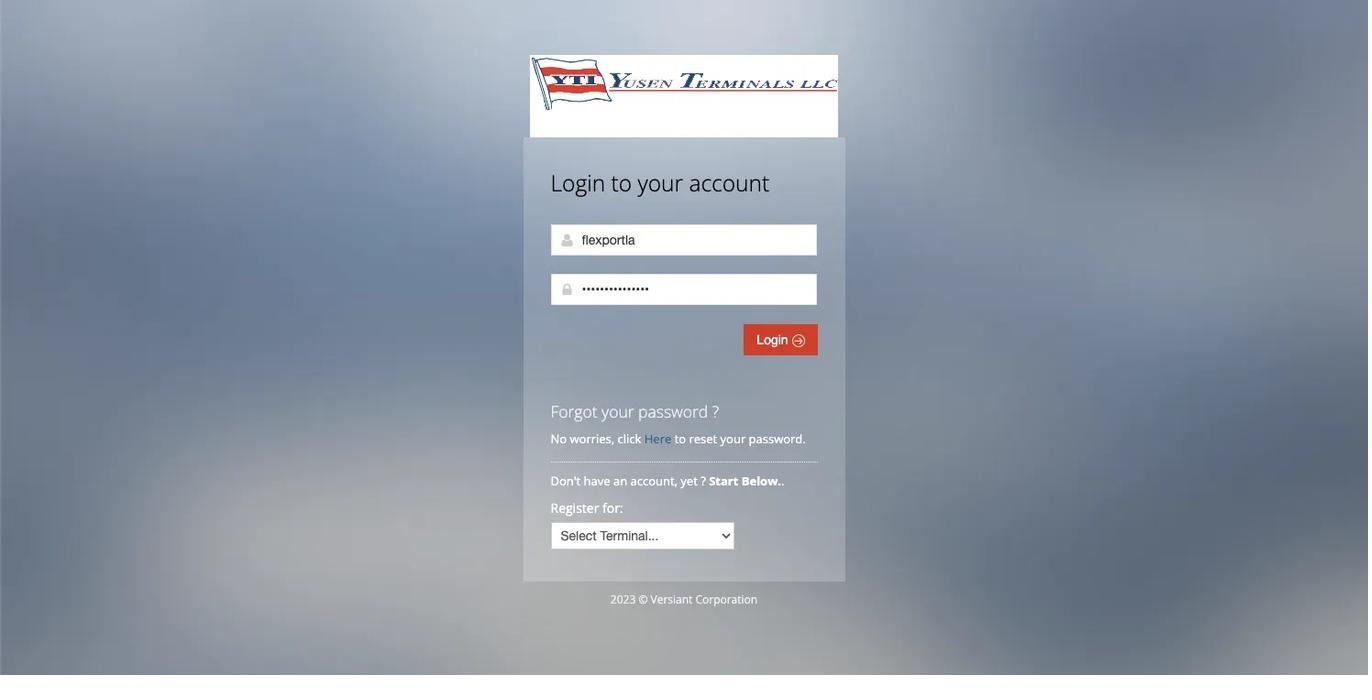 Task type: locate. For each thing, give the bounding box(es) containing it.
.
[[781, 473, 784, 490]]

password
[[638, 401, 708, 423]]

password.
[[749, 431, 806, 447]]

0 horizontal spatial to
[[611, 168, 632, 198]]

to up username text field
[[611, 168, 632, 198]]

0 horizontal spatial login
[[551, 168, 605, 198]]

?
[[712, 401, 719, 423], [701, 473, 706, 490]]

yet
[[681, 473, 698, 490]]

2 horizontal spatial your
[[720, 431, 746, 447]]

login inside 'button'
[[757, 333, 792, 348]]

have
[[584, 473, 610, 490]]

? right yet
[[701, 473, 706, 490]]

©
[[639, 592, 648, 608]]

to
[[611, 168, 632, 198], [675, 431, 686, 447]]

? inside forgot your password ? no worries, click here to reset your password.
[[712, 401, 719, 423]]

0 vertical spatial login
[[551, 168, 605, 198]]

1 horizontal spatial your
[[638, 168, 683, 198]]

1 horizontal spatial ?
[[712, 401, 719, 423]]

2 vertical spatial your
[[720, 431, 746, 447]]

Username text field
[[551, 225, 817, 256]]

corporation
[[695, 592, 758, 608]]

login for login to your account
[[551, 168, 605, 198]]

worries,
[[570, 431, 614, 447]]

0 horizontal spatial your
[[602, 401, 634, 423]]

here
[[644, 431, 671, 447]]

your up click
[[602, 401, 634, 423]]

1 vertical spatial ?
[[701, 473, 706, 490]]

user image
[[560, 233, 574, 248]]

click
[[618, 431, 641, 447]]

1 horizontal spatial login
[[757, 333, 792, 348]]

2023
[[611, 592, 636, 608]]

1 vertical spatial your
[[602, 401, 634, 423]]

to right here link
[[675, 431, 686, 447]]

an
[[613, 473, 627, 490]]

0 vertical spatial to
[[611, 168, 632, 198]]

your up username text field
[[638, 168, 683, 198]]

? up reset
[[712, 401, 719, 423]]

your
[[638, 168, 683, 198], [602, 401, 634, 423], [720, 431, 746, 447]]

1 horizontal spatial to
[[675, 431, 686, 447]]

don't
[[551, 473, 581, 490]]

don't have an account, yet ? start below. .
[[551, 473, 787, 490]]

1 vertical spatial to
[[675, 431, 686, 447]]

1 vertical spatial login
[[757, 333, 792, 348]]

versiant
[[651, 592, 693, 608]]

0 vertical spatial ?
[[712, 401, 719, 423]]

your right reset
[[720, 431, 746, 447]]

login for login
[[757, 333, 792, 348]]

login
[[551, 168, 605, 198], [757, 333, 792, 348]]

here link
[[644, 431, 671, 447]]

login to your account
[[551, 168, 769, 198]]

below.
[[742, 473, 781, 490]]

for:
[[602, 500, 623, 517]]



Task type: vqa. For each thing, say whether or not it's contained in the screenshot.
Exports
no



Task type: describe. For each thing, give the bounding box(es) containing it.
forgot
[[551, 401, 597, 423]]

account,
[[630, 473, 678, 490]]

2023 © versiant corporation
[[611, 592, 758, 608]]

swapright image
[[792, 335, 805, 348]]

register
[[551, 500, 599, 517]]

Password password field
[[551, 274, 817, 305]]

reset
[[689, 431, 717, 447]]

login button
[[744, 325, 817, 356]]

0 vertical spatial your
[[638, 168, 683, 198]]

forgot your password ? no worries, click here to reset your password.
[[551, 401, 806, 447]]

register for:
[[551, 500, 623, 517]]

no
[[551, 431, 567, 447]]

lock image
[[560, 282, 574, 297]]

start
[[709, 473, 738, 490]]

to inside forgot your password ? no worries, click here to reset your password.
[[675, 431, 686, 447]]

account
[[689, 168, 769, 198]]

0 horizontal spatial ?
[[701, 473, 706, 490]]



